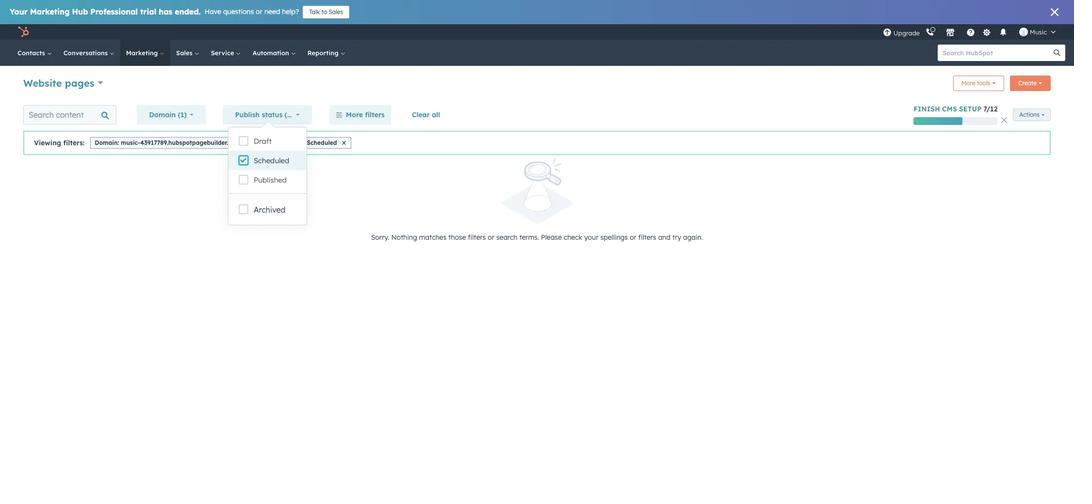 Task type: vqa. For each thing, say whether or not it's contained in the screenshot.
talk to sales button
yes



Task type: locate. For each thing, give the bounding box(es) containing it.
publish left status
[[235, 111, 260, 119]]

website
[[23, 77, 62, 89]]

scheduled
[[307, 139, 337, 146], [254, 156, 289, 165]]

more tools button
[[953, 76, 1004, 91]]

publish
[[235, 111, 260, 119], [263, 139, 284, 146]]

1 horizontal spatial scheduled
[[307, 139, 337, 146]]

archived
[[254, 205, 286, 215]]

0 horizontal spatial publish
[[235, 111, 260, 119]]

have
[[205, 7, 221, 16]]

2 horizontal spatial or
[[630, 233, 636, 242]]

terms.
[[519, 233, 539, 242]]

close image left actions
[[1002, 117, 1007, 123]]

scheduled up published
[[254, 156, 289, 165]]

0 vertical spatial marketing
[[30, 7, 70, 16]]

reporting
[[307, 49, 340, 57]]

website pages button
[[23, 76, 103, 90]]

1 vertical spatial publish
[[263, 139, 284, 146]]

music-
[[121, 139, 140, 146]]

close image up music popup button
[[1051, 8, 1059, 16]]

more
[[962, 80, 975, 87], [346, 111, 363, 119]]

filters right those
[[468, 233, 486, 242]]

sorry.
[[371, 233, 389, 242]]

status
[[262, 111, 282, 119]]

marketing left hub
[[30, 7, 70, 16]]

publish status (1) button
[[229, 105, 306, 125]]

status:
[[286, 139, 305, 146]]

filters left clear
[[365, 111, 385, 119]]

(1)
[[178, 111, 187, 119], [285, 111, 293, 119]]

list box
[[229, 128, 307, 194]]

finish cms setup button
[[914, 105, 982, 114]]

0 horizontal spatial (1)
[[178, 111, 187, 119]]

help?
[[282, 7, 299, 16]]

reporting link
[[302, 40, 351, 66]]

more inside 'button'
[[346, 111, 363, 119]]

website pages
[[23, 77, 94, 89]]

marketing down trial
[[126, 49, 160, 57]]

or left search on the left top
[[488, 233, 494, 242]]

create button
[[1010, 76, 1051, 91]]

or left need
[[256, 7, 262, 16]]

upgrade image
[[883, 28, 892, 37]]

search
[[496, 233, 518, 242]]

more filters button
[[329, 105, 391, 125]]

viewing filters:
[[34, 139, 85, 147]]

filters
[[365, 111, 385, 119], [468, 233, 486, 242], [638, 233, 656, 242]]

create
[[1019, 80, 1037, 87]]

sales right the to
[[329, 8, 343, 16]]

2 horizontal spatial filters
[[638, 233, 656, 242]]

all
[[432, 111, 440, 119]]

again.
[[683, 233, 703, 242]]

menu containing music
[[882, 24, 1063, 40]]

domain (1) button
[[143, 105, 200, 125]]

domain
[[149, 111, 176, 119]]

or right spellings
[[630, 233, 636, 242]]

0 vertical spatial scheduled
[[307, 139, 337, 146]]

(1) inside popup button
[[178, 111, 187, 119]]

setup
[[959, 105, 982, 114]]

0 vertical spatial publish
[[235, 111, 260, 119]]

publish inside "popup button"
[[235, 111, 260, 119]]

1 vertical spatial more
[[346, 111, 363, 119]]

sales
[[329, 8, 343, 16], [176, 49, 194, 57]]

(1) right domain
[[178, 111, 187, 119]]

more for more tools
[[962, 80, 975, 87]]

publish status (1)
[[235, 111, 293, 119]]

1 horizontal spatial marketing
[[126, 49, 160, 57]]

0 horizontal spatial or
[[256, 7, 262, 16]]

0 vertical spatial more
[[962, 80, 975, 87]]

marketing link
[[120, 40, 170, 66]]

publish status: scheduled
[[263, 139, 337, 146]]

menu
[[882, 24, 1063, 40]]

music
[[1030, 28, 1047, 36]]

close image
[[1051, 8, 1059, 16], [1002, 117, 1007, 123], [245, 141, 249, 145], [342, 141, 346, 145]]

1 horizontal spatial sales
[[329, 8, 343, 16]]

1 horizontal spatial (1)
[[285, 111, 293, 119]]

sales left service
[[176, 49, 194, 57]]

help image
[[966, 29, 975, 37]]

automation
[[253, 49, 291, 57]]

scheduled inside "publish status filter:" element
[[307, 139, 337, 146]]

and
[[658, 233, 671, 242]]

publish left 'status:' at the top left
[[263, 139, 284, 146]]

1 vertical spatial marketing
[[126, 49, 160, 57]]

1 horizontal spatial publish
[[263, 139, 284, 146]]

draft
[[254, 137, 272, 146]]

actions button
[[1013, 109, 1051, 121]]

close image inside "publish status filter:" element
[[342, 141, 346, 145]]

actions
[[1020, 111, 1040, 118]]

contacts link
[[12, 40, 58, 66]]

close image inside domain filter: element
[[245, 141, 249, 145]]

settings image
[[983, 28, 991, 37]]

marketplaces button
[[940, 24, 961, 40]]

0 horizontal spatial sales
[[176, 49, 194, 57]]

or inside your marketing hub professional trial has ended. have questions or need help?
[[256, 7, 262, 16]]

cms
[[942, 105, 957, 114]]

0 horizontal spatial more
[[346, 111, 363, 119]]

1 (1) from the left
[[178, 111, 187, 119]]

nothing
[[391, 233, 417, 242]]

0 horizontal spatial filters
[[365, 111, 385, 119]]

talk to sales button
[[303, 6, 350, 18]]

(1) right status
[[285, 111, 293, 119]]

notifications image
[[999, 29, 1008, 37]]

0 horizontal spatial scheduled
[[254, 156, 289, 165]]

2 (1) from the left
[[285, 111, 293, 119]]

close image left draft
[[245, 141, 249, 145]]

clear all button
[[406, 105, 447, 125]]

marketing
[[30, 7, 70, 16], [126, 49, 160, 57]]

0 vertical spatial sales
[[329, 8, 343, 16]]

Search content search field
[[23, 105, 117, 125]]

(1) inside "popup button"
[[285, 111, 293, 119]]

or
[[256, 7, 262, 16], [488, 233, 494, 242], [630, 233, 636, 242]]

filters left and
[[638, 233, 656, 242]]

1 horizontal spatial more
[[962, 80, 975, 87]]

domain: music-43917789.hubspotpagebuilder.com
[[95, 139, 241, 146]]

more filters
[[346, 111, 385, 119]]

calling icon button
[[922, 26, 938, 38]]

1 vertical spatial scheduled
[[254, 156, 289, 165]]

scheduled right 'status:' at the top left
[[307, 139, 337, 146]]

close image down more filters 'button'
[[342, 141, 346, 145]]

more inside popup button
[[962, 80, 975, 87]]

to
[[321, 8, 327, 16]]



Task type: describe. For each thing, give the bounding box(es) containing it.
has
[[159, 7, 172, 16]]

marketplaces image
[[946, 29, 955, 37]]

/
[[987, 105, 990, 114]]

hubspot image
[[17, 26, 29, 38]]

your
[[10, 7, 28, 16]]

trial
[[140, 7, 156, 16]]

search image
[[1054, 49, 1061, 56]]

7
[[984, 105, 987, 114]]

viewing
[[34, 139, 61, 147]]

website pages banner
[[23, 73, 1051, 95]]

notifications button
[[995, 24, 1012, 40]]

hubspot link
[[12, 26, 36, 38]]

1 horizontal spatial filters
[[468, 233, 486, 242]]

list box containing draft
[[229, 128, 307, 194]]

conversations
[[63, 49, 110, 57]]

finish
[[914, 105, 940, 114]]

close image for scheduled
[[342, 141, 346, 145]]

12
[[990, 105, 998, 114]]

1 vertical spatial sales
[[176, 49, 194, 57]]

professional
[[90, 7, 138, 16]]

talk
[[309, 8, 320, 16]]

clear
[[412, 111, 430, 119]]

sales inside button
[[329, 8, 343, 16]]

finish cms setup 7 / 12
[[914, 105, 998, 114]]

service link
[[205, 40, 247, 66]]

calling icon image
[[926, 28, 934, 37]]

matches
[[419, 233, 447, 242]]

need
[[264, 7, 280, 16]]

questions
[[223, 7, 254, 16]]

filters:
[[63, 139, 85, 147]]

more tools
[[962, 80, 990, 87]]

music button
[[1013, 24, 1062, 40]]

publish status filter: element
[[257, 136, 353, 149]]

service
[[211, 49, 236, 57]]

domain:
[[95, 139, 119, 146]]

close image for have questions or need help?
[[1051, 8, 1059, 16]]

0 horizontal spatial marketing
[[30, 7, 70, 16]]

sales link
[[170, 40, 205, 66]]

upgrade
[[894, 29, 920, 37]]

close image for music-43917789.hubspotpagebuilder.com
[[245, 141, 249, 145]]

talk to sales
[[309, 8, 343, 16]]

settings link
[[981, 27, 993, 37]]

those
[[448, 233, 466, 242]]

Search HubSpot search field
[[938, 45, 1057, 61]]

clear all
[[412, 111, 440, 119]]

publish for publish status (1)
[[235, 111, 260, 119]]

greg robinson image
[[1019, 28, 1028, 36]]

scheduled inside list box
[[254, 156, 289, 165]]

ended.
[[175, 7, 201, 16]]

published
[[254, 176, 287, 185]]

tools
[[977, 80, 990, 87]]

finish cms setup progress bar
[[914, 117, 962, 125]]

1 horizontal spatial or
[[488, 233, 494, 242]]

search button
[[1049, 45, 1065, 61]]

more for more filters
[[346, 111, 363, 119]]

filters inside 'button'
[[365, 111, 385, 119]]

hub
[[72, 7, 88, 16]]

conversations link
[[58, 40, 120, 66]]

check
[[564, 233, 582, 242]]

contacts
[[17, 49, 47, 57]]

domain (1)
[[149, 111, 187, 119]]

please
[[541, 233, 562, 242]]

help button
[[963, 24, 979, 40]]

publish for publish status: scheduled
[[263, 139, 284, 146]]

try
[[672, 233, 681, 242]]

your
[[584, 233, 599, 242]]

domain filter: element
[[88, 136, 257, 149]]

spellings
[[600, 233, 628, 242]]

automation link
[[247, 40, 302, 66]]

sorry. nothing matches those filters or search terms. please check your spellings or filters and try again.
[[371, 233, 703, 242]]

your marketing hub professional trial has ended. have questions or need help?
[[10, 7, 299, 16]]

43917789.hubspotpagebuilder.com
[[140, 139, 241, 146]]

pages
[[65, 77, 94, 89]]



